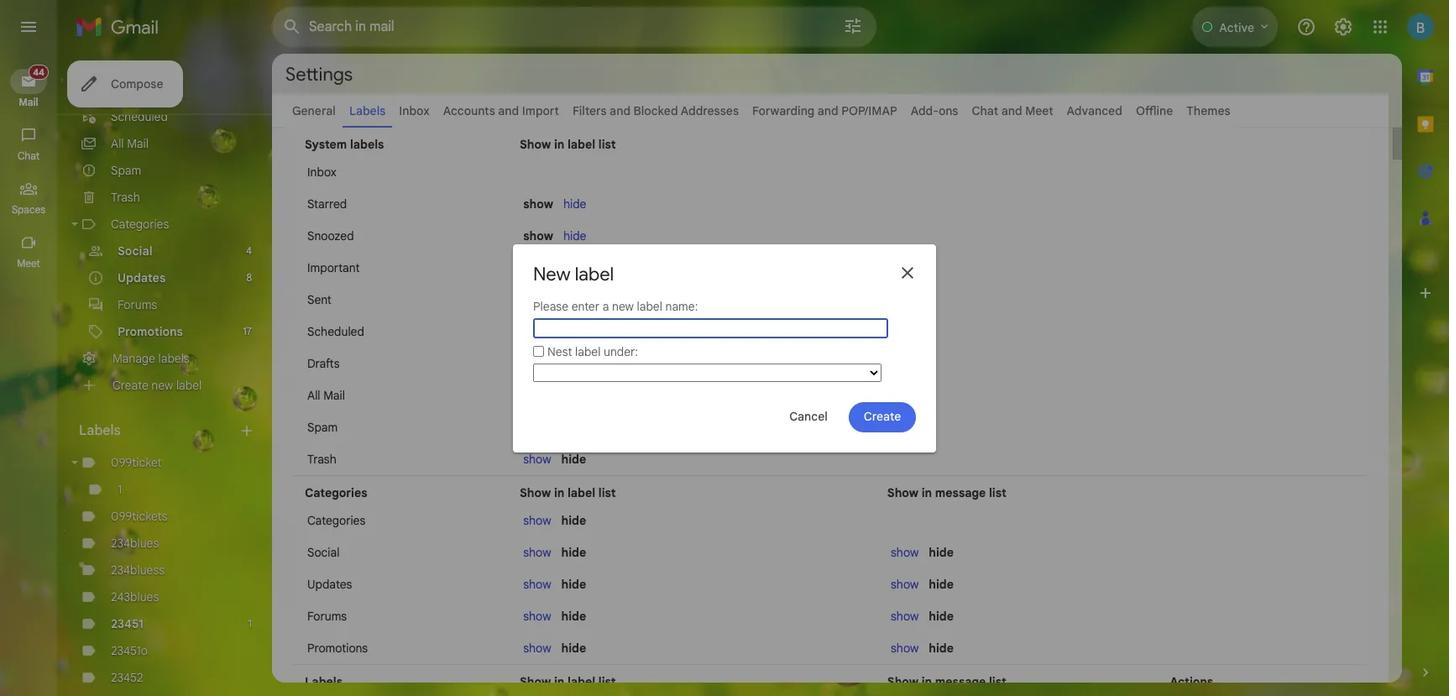 Task type: locate. For each thing, give the bounding box(es) containing it.
0 horizontal spatial create
[[113, 378, 148, 393]]

2 vertical spatial labels
[[305, 674, 343, 690]]

1 horizontal spatial all
[[307, 388, 320, 403]]

1 vertical spatial message
[[935, 674, 986, 690]]

0 horizontal spatial labels
[[79, 422, 121, 439]]

offline
[[1136, 103, 1174, 118]]

spam up trash 'link'
[[111, 163, 141, 178]]

1 and from the left
[[498, 103, 519, 118]]

themes
[[1187, 103, 1231, 118]]

1 vertical spatial 1
[[248, 617, 252, 630]]

meet inside meet heading
[[17, 257, 40, 270]]

mail down drafts
[[323, 388, 345, 403]]

and
[[498, 103, 519, 118], [610, 103, 631, 118], [818, 103, 839, 118], [1002, 103, 1023, 118]]

and left import
[[498, 103, 519, 118]]

0 vertical spatial chat
[[972, 103, 999, 118]]

mail down mail, 44 unread messages image
[[19, 96, 38, 108]]

2 show in message list from the top
[[888, 674, 1007, 690]]

1 message from the top
[[935, 485, 986, 501]]

0 vertical spatial trash
[[111, 190, 140, 205]]

1 horizontal spatial create
[[864, 409, 901, 424]]

1 horizontal spatial scheduled
[[307, 324, 364, 339]]

2 show in label list from the top
[[520, 485, 616, 501]]

hide link up new label heading
[[564, 228, 587, 244]]

chat for chat
[[18, 149, 39, 162]]

all mail down drafts
[[307, 388, 345, 403]]

accounts
[[443, 103, 495, 118]]

0 vertical spatial promotions
[[118, 324, 183, 339]]

meet down the spaces heading
[[17, 257, 40, 270]]

spam
[[111, 163, 141, 178], [307, 420, 338, 435]]

1 horizontal spatial new
[[612, 299, 634, 314]]

labels
[[350, 137, 384, 152], [158, 351, 190, 366]]

show in label list for categories
[[520, 485, 616, 501]]

in
[[554, 137, 565, 152], [554, 485, 565, 501], [922, 485, 932, 501], [554, 674, 565, 690], [922, 674, 932, 690]]

new down manage labels
[[151, 378, 173, 393]]

show if unread down please enter a new label name:
[[597, 356, 675, 371]]

inbox down system
[[307, 165, 337, 180]]

add-ons
[[911, 103, 959, 118]]

and for forwarding
[[818, 103, 839, 118]]

0 horizontal spatial updates
[[118, 270, 166, 286]]

0 horizontal spatial trash
[[111, 190, 140, 205]]

create new label
[[113, 378, 202, 393]]

3 show in label list from the top
[[520, 674, 616, 690]]

new
[[612, 299, 634, 314], [151, 378, 173, 393]]

2 message from the top
[[935, 674, 986, 690]]

0 horizontal spatial mail
[[19, 96, 38, 108]]

1 horizontal spatial all mail
[[307, 388, 345, 403]]

meet heading
[[0, 257, 57, 270]]

general
[[292, 103, 336, 118]]

0 vertical spatial 1
[[118, 482, 122, 497]]

0 vertical spatial show in message list
[[888, 485, 1007, 501]]

accounts and import link
[[443, 103, 559, 118]]

1 horizontal spatial mail
[[127, 136, 149, 151]]

1 horizontal spatial labels
[[305, 674, 343, 690]]

0 vertical spatial labels
[[349, 103, 386, 118]]

0 horizontal spatial meet
[[17, 257, 40, 270]]

hide link for sent
[[564, 292, 587, 307]]

chat inside heading
[[18, 149, 39, 162]]

show if unread up 'under:'
[[595, 324, 679, 339]]

message for labels
[[935, 674, 986, 690]]

all up the spam link
[[111, 136, 124, 151]]

main menu image
[[18, 17, 39, 37]]

hide link
[[564, 197, 587, 212], [564, 228, 587, 244], [564, 292, 587, 307], [561, 324, 584, 339], [564, 356, 587, 371]]

0 horizontal spatial 1
[[118, 482, 122, 497]]

addresses
[[681, 103, 739, 118]]

search in mail image
[[277, 12, 307, 42]]

chat down the "mail" heading
[[18, 149, 39, 162]]

tab list
[[1403, 54, 1450, 636]]

234blues
[[111, 536, 159, 551]]

1 vertical spatial show if unread
[[597, 356, 675, 371]]

important
[[307, 260, 360, 275]]

forums
[[118, 297, 157, 312], [307, 609, 347, 624]]

3 and from the left
[[818, 103, 839, 118]]

categories
[[111, 217, 169, 232], [305, 485, 368, 501], [307, 513, 366, 528]]

show in message list
[[888, 485, 1007, 501], [888, 674, 1007, 690]]

show for categories
[[520, 485, 551, 501]]

all mail
[[111, 136, 149, 151], [307, 388, 345, 403]]

0 horizontal spatial spam
[[111, 163, 141, 178]]

1 vertical spatial all mail
[[307, 388, 345, 403]]

mail
[[19, 96, 38, 108], [127, 136, 149, 151], [323, 388, 345, 403]]

show
[[520, 137, 551, 152], [520, 485, 551, 501], [888, 485, 919, 501], [520, 674, 551, 690], [888, 674, 919, 690]]

all mail up the spam link
[[111, 136, 149, 151]]

234bluess link
[[111, 563, 165, 578]]

0 vertical spatial message
[[935, 485, 986, 501]]

1 vertical spatial create
[[864, 409, 901, 424]]

inbox
[[399, 103, 430, 118], [307, 165, 337, 180]]

1 vertical spatial spam
[[307, 420, 338, 435]]

1 show in message list from the top
[[888, 485, 1007, 501]]

inbox right labels link at the top left
[[399, 103, 430, 118]]

1 vertical spatial new
[[151, 378, 173, 393]]

Nest label under: checkbox
[[533, 346, 544, 357]]

all down drafts
[[307, 388, 320, 403]]

1 horizontal spatial trash
[[307, 452, 337, 467]]

a
[[603, 299, 609, 314]]

0 vertical spatial social
[[118, 244, 153, 259]]

0 horizontal spatial chat
[[18, 149, 39, 162]]

1 horizontal spatial 1
[[248, 617, 252, 630]]

create new label link
[[113, 378, 202, 393]]

chat right ons
[[972, 103, 999, 118]]

243blues link
[[111, 590, 159, 605]]

pop/imap
[[842, 103, 898, 118]]

0 vertical spatial all
[[111, 136, 124, 151]]

1 show in label list from the top
[[520, 137, 616, 152]]

scheduled up all mail link
[[111, 109, 168, 124]]

mail down scheduled link
[[127, 136, 149, 151]]

17
[[243, 325, 252, 338]]

add-
[[911, 103, 939, 118]]

show link
[[523, 260, 551, 275], [523, 324, 551, 339], [523, 452, 551, 467], [523, 513, 551, 528], [523, 545, 551, 560], [891, 545, 919, 560], [523, 577, 551, 592], [891, 577, 919, 592], [523, 609, 551, 624], [891, 609, 919, 624], [523, 641, 551, 656], [891, 641, 919, 656]]

show in message list for labels
[[888, 674, 1007, 690]]

and for chat
[[1002, 103, 1023, 118]]

forwarding and pop/imap
[[753, 103, 898, 118]]

advanced link
[[1067, 103, 1123, 118]]

forwarding and pop/imap link
[[753, 103, 898, 118]]

drafts
[[307, 356, 340, 371]]

categories link
[[111, 217, 169, 232]]

2 horizontal spatial labels
[[349, 103, 386, 118]]

if down please enter a new label name:
[[628, 356, 635, 371]]

create down manage
[[113, 378, 148, 393]]

099ticket link
[[111, 455, 162, 470]]

list
[[599, 137, 616, 152], [599, 485, 616, 501], [989, 485, 1007, 501], [599, 674, 616, 690], [989, 674, 1007, 690]]

0 vertical spatial all mail
[[111, 136, 149, 151]]

show for labels
[[520, 674, 551, 690]]

labels for manage labels
[[158, 351, 190, 366]]

hide link up the nest
[[561, 324, 584, 339]]

and right filters
[[610, 103, 631, 118]]

2 vertical spatial categories
[[307, 513, 366, 528]]

hide link right nest label under: option
[[564, 356, 587, 371]]

1 vertical spatial show in label list
[[520, 485, 616, 501]]

0 vertical spatial show if unread
[[595, 324, 679, 339]]

create right cancel
[[864, 409, 901, 424]]

and left pop/imap
[[818, 103, 839, 118]]

create inside button
[[864, 409, 901, 424]]

0 vertical spatial if
[[628, 324, 636, 339]]

labels heading
[[79, 422, 239, 439]]

filters and blocked addresses
[[573, 103, 739, 118]]

23452
[[111, 670, 143, 685]]

1 vertical spatial promotions
[[307, 641, 368, 656]]

hide link down new label heading
[[564, 292, 587, 307]]

1
[[118, 482, 122, 497], [248, 617, 252, 630]]

1 vertical spatial all
[[307, 388, 320, 403]]

8
[[246, 271, 252, 284]]

add-ons link
[[911, 103, 959, 118]]

1 vertical spatial show in message list
[[888, 674, 1007, 690]]

trash
[[111, 190, 140, 205], [307, 452, 337, 467]]

1 horizontal spatial inbox
[[399, 103, 430, 118]]

chat and meet
[[972, 103, 1054, 118]]

1 horizontal spatial chat
[[972, 103, 999, 118]]

0 vertical spatial new
[[612, 299, 634, 314]]

unread
[[639, 324, 679, 339], [638, 356, 675, 371]]

create
[[113, 378, 148, 393], [864, 409, 901, 424]]

ons
[[939, 103, 959, 118]]

social
[[118, 244, 153, 259], [307, 545, 340, 560]]

new right a
[[612, 299, 634, 314]]

1 vertical spatial scheduled
[[307, 324, 364, 339]]

0 vertical spatial meet
[[1026, 103, 1054, 118]]

1 vertical spatial meet
[[17, 257, 40, 270]]

hide link for snoozed
[[564, 228, 587, 244]]

0 horizontal spatial scheduled
[[111, 109, 168, 124]]

labels down labels link at the top left
[[350, 137, 384, 152]]

0 horizontal spatial promotions
[[118, 324, 183, 339]]

navigation
[[0, 54, 59, 696]]

advanced search options image
[[837, 9, 870, 43]]

1 vertical spatial if
[[628, 356, 635, 371]]

0 horizontal spatial forums
[[118, 297, 157, 312]]

234bluess
[[111, 563, 165, 578]]

chat
[[972, 103, 999, 118], [18, 149, 39, 162]]

4 and from the left
[[1002, 103, 1023, 118]]

2 vertical spatial show in label list
[[520, 674, 616, 690]]

1 horizontal spatial social
[[307, 545, 340, 560]]

0 vertical spatial show in label list
[[520, 137, 616, 152]]

in for categories
[[554, 485, 565, 501]]

if up 'under:'
[[628, 324, 636, 339]]

create button
[[849, 402, 916, 432]]

1 horizontal spatial labels
[[350, 137, 384, 152]]

1 vertical spatial updates
[[307, 577, 352, 592]]

0 horizontal spatial new
[[151, 378, 173, 393]]

nest
[[548, 344, 572, 359]]

0 vertical spatial labels
[[350, 137, 384, 152]]

1 vertical spatial forums
[[307, 609, 347, 624]]

0 horizontal spatial labels
[[158, 351, 190, 366]]

spam down drafts
[[307, 420, 338, 435]]

23452 link
[[111, 670, 143, 685]]

hide
[[564, 197, 587, 212], [564, 228, 587, 244], [561, 260, 586, 275], [564, 292, 587, 307], [561, 324, 584, 339], [564, 356, 587, 371], [561, 452, 586, 467], [561, 513, 586, 528], [561, 545, 586, 560], [929, 545, 954, 560], [561, 577, 586, 592], [929, 577, 954, 592], [561, 609, 586, 624], [929, 609, 954, 624], [561, 641, 586, 656], [929, 641, 954, 656]]

meet
[[1026, 103, 1054, 118], [17, 257, 40, 270]]

2 vertical spatial mail
[[323, 388, 345, 403]]

show for system labels
[[520, 137, 551, 152]]

labels
[[349, 103, 386, 118], [79, 422, 121, 439], [305, 674, 343, 690]]

new inside alert dialog
[[612, 299, 634, 314]]

meet left advanced
[[1026, 103, 1054, 118]]

0 vertical spatial scheduled
[[111, 109, 168, 124]]

2 and from the left
[[610, 103, 631, 118]]

labels up create new label link
[[158, 351, 190, 366]]

and right ons
[[1002, 103, 1023, 118]]

compose
[[111, 76, 163, 92]]

show
[[523, 197, 553, 212], [523, 228, 553, 244], [523, 260, 551, 275], [523, 292, 553, 307], [523, 324, 551, 339], [595, 324, 625, 339], [523, 356, 553, 371], [597, 356, 625, 371], [523, 452, 551, 467], [523, 513, 551, 528], [523, 545, 551, 560], [891, 545, 919, 560], [523, 577, 551, 592], [891, 577, 919, 592], [523, 609, 551, 624], [891, 609, 919, 624], [523, 641, 551, 656], [891, 641, 919, 656]]

settings
[[286, 63, 353, 85]]

filters and blocked addresses link
[[573, 103, 739, 118]]

scheduled up drafts
[[307, 324, 364, 339]]

1 vertical spatial inbox
[[307, 165, 337, 180]]

1 vertical spatial labels
[[158, 351, 190, 366]]

1 vertical spatial labels
[[79, 422, 121, 439]]

099ticket
[[111, 455, 162, 470]]

0 vertical spatial mail
[[19, 96, 38, 108]]

0 vertical spatial create
[[113, 378, 148, 393]]

mail inside heading
[[19, 96, 38, 108]]

label
[[568, 137, 596, 152], [575, 262, 614, 285], [637, 299, 663, 314], [575, 344, 601, 359], [176, 378, 202, 393], [568, 485, 596, 501], [568, 674, 596, 690]]

2 horizontal spatial mail
[[323, 388, 345, 403]]

hide link up the new label
[[564, 197, 587, 212]]

and for filters
[[610, 103, 631, 118]]

spaces
[[12, 203, 45, 216]]

1 vertical spatial chat
[[18, 149, 39, 162]]

in for labels
[[554, 674, 565, 690]]

labels for labels heading
[[79, 422, 121, 439]]



Task type: describe. For each thing, give the bounding box(es) containing it.
all mail link
[[111, 136, 149, 151]]

1 horizontal spatial meet
[[1026, 103, 1054, 118]]

cancel button
[[775, 402, 842, 432]]

system
[[305, 137, 347, 152]]

23451
[[111, 616, 144, 632]]

manage
[[113, 351, 155, 366]]

show if unread link
[[597, 356, 675, 371]]

1 horizontal spatial updates
[[307, 577, 352, 592]]

chat for chat and meet
[[972, 103, 999, 118]]

offline link
[[1136, 103, 1174, 118]]

sent
[[307, 292, 332, 307]]

please enter a new label name:
[[533, 299, 698, 314]]

0 vertical spatial forums
[[118, 297, 157, 312]]

new label heading
[[533, 262, 614, 285]]

forwarding
[[753, 103, 815, 118]]

trash link
[[111, 190, 140, 205]]

labels link
[[349, 103, 386, 118]]

new label
[[533, 262, 614, 285]]

navigation containing mail
[[0, 54, 59, 696]]

1 vertical spatial trash
[[307, 452, 337, 467]]

1 horizontal spatial spam
[[307, 420, 338, 435]]

list for categories
[[599, 485, 616, 501]]

list for labels
[[599, 674, 616, 690]]

1 horizontal spatial forums
[[307, 609, 347, 624]]

labels for labels link at the top left
[[349, 103, 386, 118]]

manage labels
[[113, 351, 190, 366]]

234blues link
[[111, 536, 159, 551]]

under:
[[604, 344, 638, 359]]

filters
[[573, 103, 607, 118]]

1 vertical spatial categories
[[305, 485, 368, 501]]

message for categories
[[935, 485, 986, 501]]

settings image
[[1334, 17, 1354, 37]]

in for system labels
[[554, 137, 565, 152]]

0 horizontal spatial inbox
[[307, 165, 337, 180]]

create for create
[[864, 409, 901, 424]]

forums link
[[118, 297, 157, 312]]

hide link for scheduled
[[561, 324, 584, 339]]

23451o
[[111, 643, 148, 658]]

new
[[533, 262, 571, 285]]

cancel
[[790, 409, 828, 424]]

0 horizontal spatial social
[[118, 244, 153, 259]]

1 vertical spatial social
[[307, 545, 340, 560]]

243blues
[[111, 590, 159, 605]]

and for accounts
[[498, 103, 519, 118]]

starred
[[307, 197, 347, 212]]

1 vertical spatial mail
[[127, 136, 149, 151]]

23451 link
[[111, 616, 144, 632]]

show in label list for system labels
[[520, 137, 616, 152]]

enter
[[572, 299, 600, 314]]

general link
[[292, 103, 336, 118]]

mail, 44 unread messages image
[[27, 69, 47, 85]]

system labels
[[305, 137, 384, 152]]

099tickets link
[[111, 509, 168, 524]]

0 vertical spatial updates
[[118, 270, 166, 286]]

advanced
[[1067, 103, 1123, 118]]

list for system labels
[[599, 137, 616, 152]]

Search in mail search field
[[272, 7, 877, 47]]

name:
[[666, 299, 698, 314]]

1 link
[[118, 482, 122, 497]]

please
[[533, 299, 569, 314]]

scheduled link
[[111, 109, 168, 124]]

0 vertical spatial inbox
[[399, 103, 430, 118]]

accounts and import
[[443, 103, 559, 118]]

Please enter a new label name: field
[[533, 318, 889, 338]]

0 vertical spatial categories
[[111, 217, 169, 232]]

spaces heading
[[0, 203, 57, 217]]

0 vertical spatial unread
[[639, 324, 679, 339]]

chat and meet link
[[972, 103, 1054, 118]]

hide link for starred
[[564, 197, 587, 212]]

manage labels link
[[113, 351, 190, 366]]

promotions link
[[118, 324, 183, 339]]

mail heading
[[0, 96, 57, 109]]

snoozed
[[307, 228, 354, 244]]

1 horizontal spatial promotions
[[307, 641, 368, 656]]

labels for system labels
[[350, 137, 384, 152]]

create for create new label
[[113, 378, 148, 393]]

23451o link
[[111, 643, 148, 658]]

import
[[522, 103, 559, 118]]

hide link for drafts
[[564, 356, 587, 371]]

1 vertical spatial unread
[[638, 356, 675, 371]]

actions
[[1170, 674, 1214, 690]]

updates link
[[118, 270, 166, 286]]

show in label list for labels
[[520, 674, 616, 690]]

show in message list for categories
[[888, 485, 1007, 501]]

0 horizontal spatial all
[[111, 136, 124, 151]]

themes link
[[1187, 103, 1231, 118]]

spam link
[[111, 163, 141, 178]]

0 horizontal spatial all mail
[[111, 136, 149, 151]]

4
[[246, 244, 252, 257]]

blocked
[[634, 103, 678, 118]]

0 vertical spatial spam
[[111, 163, 141, 178]]

new label alert dialog
[[513, 244, 936, 453]]

nest label under:
[[548, 344, 638, 359]]

inbox link
[[399, 103, 430, 118]]

2 if from the top
[[628, 356, 635, 371]]

social link
[[118, 244, 153, 259]]

1 if from the top
[[628, 324, 636, 339]]

099tickets
[[111, 509, 168, 524]]

chat heading
[[0, 149, 57, 163]]

compose button
[[67, 60, 183, 108]]



Task type: vqa. For each thing, say whether or not it's contained in the screenshot.
INBOX 'link'
yes



